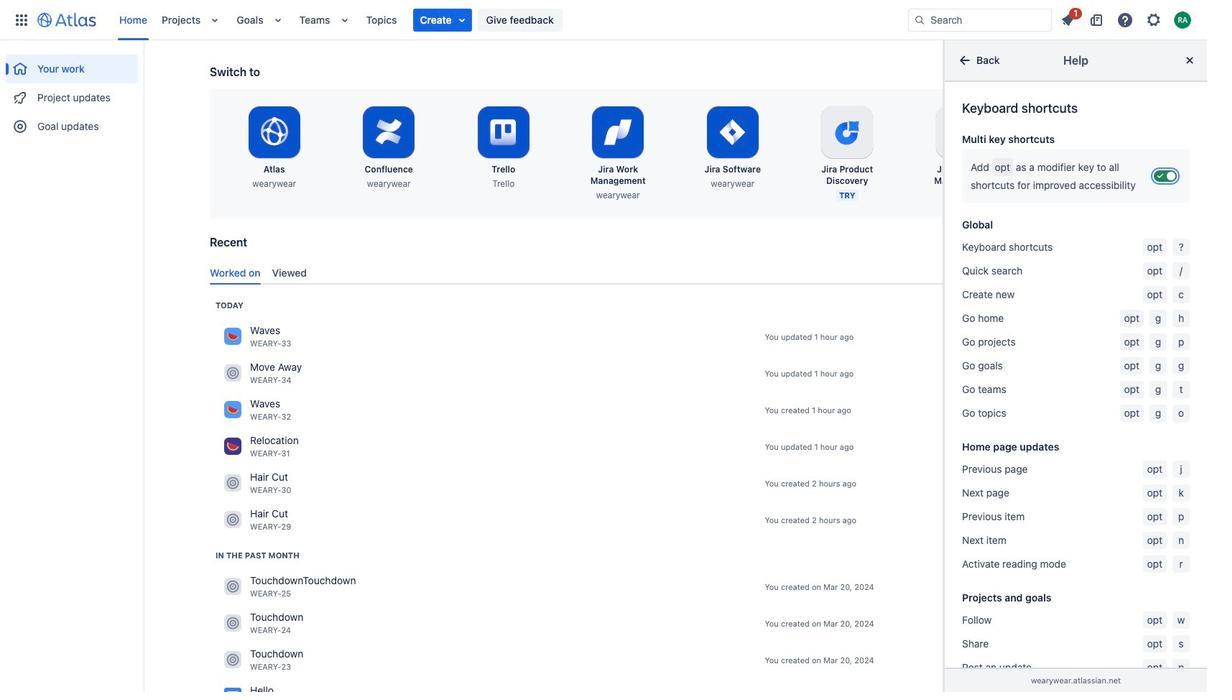 Task type: describe. For each thing, give the bounding box(es) containing it.
notifications image
[[1060, 11, 1077, 28]]

list item inside top "element"
[[413, 8, 472, 31]]

settings image
[[1146, 11, 1163, 28]]

switch to... image
[[13, 11, 30, 28]]

2 townsquare image from the top
[[224, 475, 242, 492]]

townsquare image for second heading from the top
[[224, 652, 242, 669]]

2 townsquare image from the top
[[224, 365, 242, 382]]

help image
[[1117, 11, 1135, 28]]

close image
[[1182, 52, 1199, 69]]

5 townsquare image from the top
[[224, 578, 242, 596]]

0 horizontal spatial list
[[112, 0, 909, 40]]

Filter by title field
[[1015, 237, 1140, 257]]

1 townsquare image from the top
[[224, 328, 242, 345]]



Task type: locate. For each thing, give the bounding box(es) containing it.
1 townsquare image from the top
[[224, 401, 242, 419]]

list item
[[1056, 5, 1083, 31], [413, 8, 472, 31]]

1 heading from the top
[[216, 300, 244, 311]]

group
[[6, 40, 138, 145]]

3 townsquare image from the top
[[224, 652, 242, 669]]

4 townsquare image from the top
[[224, 511, 242, 529]]

1 vertical spatial townsquare image
[[224, 475, 242, 492]]

1 vertical spatial heading
[[216, 550, 300, 561]]

1 horizontal spatial list
[[1056, 5, 1199, 31]]

2 vertical spatial townsquare image
[[224, 652, 242, 669]]

tab list
[[204, 261, 1148, 285]]

heading
[[216, 300, 244, 311], [216, 550, 300, 561]]

townsquare image
[[224, 401, 242, 419], [224, 475, 242, 492], [224, 652, 242, 669]]

townsquare image
[[224, 328, 242, 345], [224, 365, 242, 382], [224, 438, 242, 455], [224, 511, 242, 529], [224, 578, 242, 596], [224, 615, 242, 632]]

account image
[[1175, 11, 1192, 28]]

Search field
[[909, 8, 1053, 31]]

top element
[[9, 0, 909, 40]]

0 vertical spatial heading
[[216, 300, 244, 311]]

3 townsquare image from the top
[[224, 438, 242, 455]]

0 horizontal spatial list item
[[413, 8, 472, 31]]

list
[[112, 0, 909, 40], [1056, 5, 1199, 31]]

confluence image
[[224, 688, 242, 692]]

banner
[[0, 0, 1208, 40]]

1 horizontal spatial list item
[[1056, 5, 1083, 31]]

townsquare image for 1st heading
[[224, 401, 242, 419]]

search image
[[1020, 241, 1031, 252]]

search image
[[915, 14, 926, 26]]

6 townsquare image from the top
[[224, 615, 242, 632]]

0 vertical spatial townsquare image
[[224, 401, 242, 419]]

2 heading from the top
[[216, 550, 300, 561]]

None search field
[[909, 8, 1053, 31]]



Task type: vqa. For each thing, say whether or not it's contained in the screenshot.
First to the right
no



